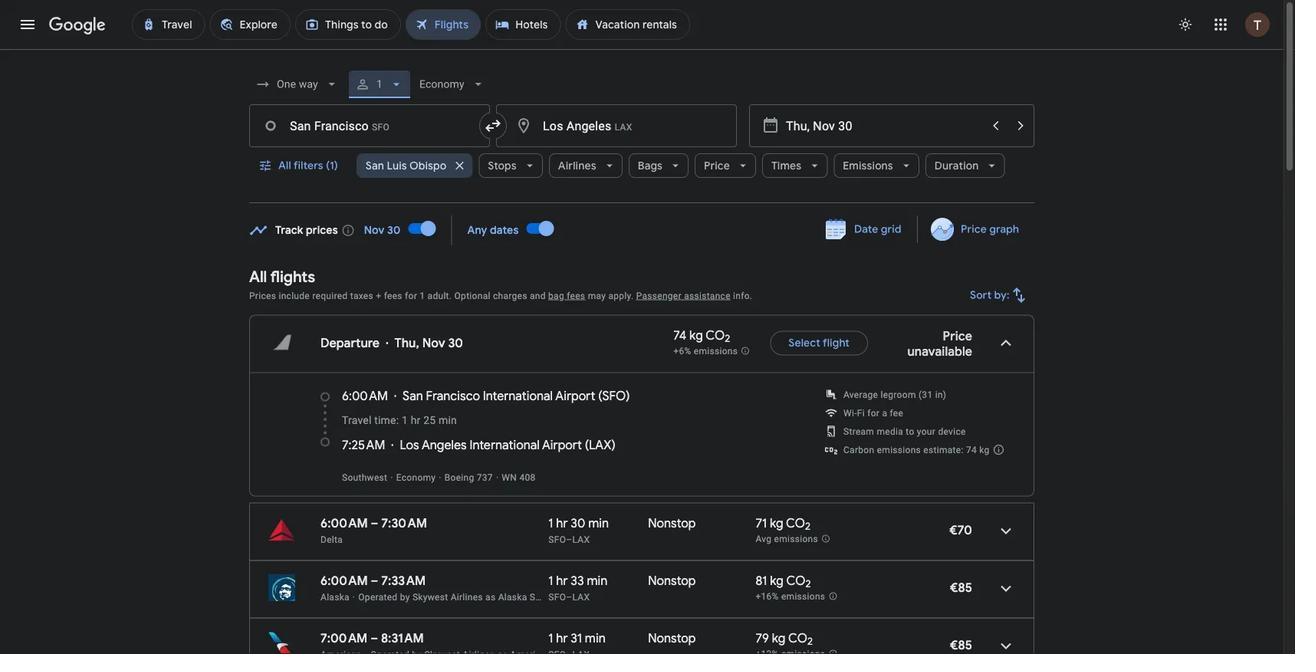 Task type: vqa. For each thing, say whether or not it's contained in the screenshot.
30 in the FIND THE BEST PRICE region
yes



Task type: describe. For each thing, give the bounding box(es) containing it.
may
[[588, 290, 606, 301]]

kg right estimate:
[[980, 444, 990, 455]]

79
[[756, 630, 769, 646]]

obispo
[[409, 159, 447, 173]]

1 button
[[349, 66, 410, 103]]

san for san luis obispo
[[366, 159, 384, 173]]

+16% emissions
[[756, 591, 825, 602]]

1 vertical spatial for
[[868, 408, 880, 418]]

average
[[844, 389, 878, 400]]

required
[[312, 290, 348, 301]]

sort by: button
[[964, 277, 1035, 314]]

nov inside find the best price region
[[364, 224, 385, 237]]

airlines inside all flights main content
[[451, 592, 483, 602]]

track prices
[[275, 224, 338, 237]]

carbon emissions estimate: 74 kg
[[844, 444, 990, 455]]

0 vertical spatial lax
[[589, 437, 612, 453]]

san luis obispo
[[366, 159, 447, 173]]

loading results progress bar
[[0, 49, 1284, 52]]

1 vertical spatial  image
[[353, 592, 355, 602]]

all flights
[[249, 267, 315, 286]]

nonstop flight. element for 1 hr 30 min
[[648, 515, 696, 533]]

departure time: 6:00 am. text field for san francisco international airport
[[342, 388, 388, 404]]

times button
[[762, 147, 828, 184]]

duration button
[[926, 147, 1005, 184]]

stops button
[[479, 147, 543, 184]]

date
[[854, 222, 879, 236]]

(1)
[[326, 159, 338, 173]]

0 vertical spatial for
[[405, 290, 417, 301]]

all for all flights
[[249, 267, 267, 286]]

stream media to your device
[[844, 426, 966, 437]]

bags button
[[629, 147, 689, 184]]

leaves san francisco international airport at 7:00 am on thursday, november 30 and arrives at los angeles international airport at 8:31 am on thursday, november 30. element
[[321, 630, 424, 646]]

a
[[882, 408, 888, 418]]

duration
[[935, 159, 979, 173]]

2 fees from the left
[[567, 290, 585, 301]]

kg for 71
[[770, 515, 784, 531]]

flight details. leaves san francisco international airport at 7:00 am on thursday, november 30 and arrives at los angeles international airport at 8:31 am on thursday, november 30. image
[[988, 628, 1025, 654]]

nonstop for 1 hr 31 min
[[648, 630, 696, 646]]

none search field containing all filters (1)
[[249, 66, 1035, 203]]

Arrival time: 7:33 AM. text field
[[381, 573, 426, 589]]

co for 81
[[786, 573, 806, 589]]

€85 for 79
[[950, 637, 972, 653]]

) for san francisco international airport ( sfo )
[[626, 388, 630, 404]]

prices include required taxes + fees for 1 adult. optional charges and bag fees may apply. passenger assistance
[[249, 290, 731, 301]]

1 for 1 hr 31 min
[[549, 630, 553, 646]]

delta
[[321, 534, 343, 545]]

hr for 1 hr 33 min sfo – lax
[[556, 573, 568, 589]]

6:00 am for 6:00 am
[[342, 388, 388, 404]]

international for angeles
[[470, 437, 540, 453]]

all for all filters (1)
[[278, 159, 291, 173]]

kg for 79
[[772, 630, 786, 646]]

passenger
[[636, 290, 682, 301]]

1 fees from the left
[[384, 290, 402, 301]]

luis
[[387, 159, 407, 173]]

emissions for 71
[[774, 534, 818, 545]]

co for 79
[[788, 630, 808, 646]]

learn more about tracked prices image
[[341, 224, 355, 237]]

leaves san francisco international airport at 6:00 am on thursday, november 30 and arrives at los angeles international airport at 7:33 am on thursday, november 30. element
[[321, 573, 426, 589]]

track
[[275, 224, 303, 237]]

estimate:
[[924, 444, 964, 455]]

any dates
[[467, 224, 519, 237]]

filters
[[294, 159, 323, 173]]

kg for 74
[[690, 327, 703, 343]]

stops
[[488, 159, 517, 173]]

angeles
[[422, 437, 467, 453]]

31
[[571, 630, 582, 646]]

boeing 737
[[445, 472, 493, 483]]

7:00 am – 8:31 am
[[321, 630, 424, 646]]

1 hr 31 min
[[549, 630, 606, 646]]

to
[[906, 426, 915, 437]]

total duration 1 hr 31 min. element
[[549, 630, 648, 648]]

0 vertical spatial sfo
[[602, 388, 626, 404]]

media
[[877, 426, 903, 437]]

wn
[[502, 472, 517, 483]]

6:00 am – 7:33 am
[[321, 573, 426, 589]]

fee
[[890, 408, 904, 418]]

Departure time: 7:00 AM. text field
[[321, 630, 368, 646]]

flight
[[823, 336, 850, 350]]

wn 408
[[502, 472, 536, 483]]

+6% emissions
[[674, 346, 738, 357]]

emissions button
[[834, 147, 919, 184]]

sfo for 1 hr 30 min
[[549, 534, 566, 545]]

all flights main content
[[249, 210, 1035, 654]]

hr for 1 hr 30 min sfo – lax
[[556, 515, 568, 531]]

total duration 1 hr 30 min. element
[[549, 515, 648, 533]]

– for 7:30 am
[[371, 515, 378, 531]]

carbon
[[844, 444, 875, 455]]

price for price graph
[[961, 222, 987, 236]]

nov 30
[[364, 224, 401, 237]]

2 alaska from the left
[[498, 592, 527, 602]]

thu, nov 30
[[395, 335, 463, 351]]

85 euros text field
[[950, 637, 972, 653]]

70 euros text field
[[950, 522, 972, 538]]

leaves san francisco international airport at 6:00 am on thursday, november 30 and arrives at los angeles international airport at 7:30 am on thursday, november 30. element
[[321, 515, 427, 531]]

travel
[[342, 414, 372, 427]]

– inside 1 hr 30 min sfo – lax
[[566, 534, 572, 545]]

71 kg co 2
[[756, 515, 811, 533]]

30 for thu, nov 30
[[448, 335, 463, 351]]

average legroom (31 in)
[[844, 389, 947, 400]]

find the best price region
[[249, 210, 1035, 255]]

and
[[530, 290, 546, 301]]

Departure time: 6:00 AM. text field
[[321, 573, 368, 589]]

sfo for 1 hr 33 min
[[549, 592, 566, 602]]

swap origin and destination. image
[[484, 117, 502, 135]]

– inside 1 hr 33 min sfo – lax
[[566, 592, 572, 602]]

2 for 81
[[806, 578, 811, 591]]

2 for 71
[[805, 520, 811, 533]]

408
[[520, 472, 536, 483]]

7:33 am
[[381, 573, 426, 589]]

times
[[771, 159, 802, 173]]

in)
[[935, 389, 947, 400]]

1 for 1 hr 33 min sfo – lax
[[549, 573, 553, 589]]

emissions for 81
[[781, 591, 825, 602]]

skywest
[[530, 592, 567, 602]]

nonstop flight. element for 1 hr 33 min
[[648, 573, 696, 591]]

select flight
[[789, 336, 850, 350]]

economy
[[396, 472, 436, 483]]

1 for 1 hr 30 min sfo – lax
[[549, 515, 553, 531]]

los
[[400, 437, 419, 453]]

operated by skywest airlines as alaska skywest
[[358, 592, 567, 602]]

select flight button
[[770, 325, 868, 362]]

30 for 1 hr 30 min sfo – lax
[[571, 515, 585, 531]]

€70
[[950, 522, 972, 538]]

7:25 am
[[342, 437, 385, 453]]

8:31 am
[[381, 630, 424, 646]]

thu,
[[395, 335, 419, 351]]

time:
[[374, 414, 399, 427]]

bags
[[638, 159, 663, 173]]

price for price
[[704, 159, 730, 173]]

1 hr 30 min sfo – lax
[[549, 515, 609, 545]]

sort
[[970, 288, 992, 302]]

emissions for 74
[[694, 346, 738, 357]]

international for francisco
[[483, 388, 553, 404]]

flight details. leaves san francisco international airport at 6:00 am on thursday, november 30 and arrives at los angeles international airport at 7:30 am on thursday, november 30. image
[[988, 513, 1025, 549]]

– for 8:31 am
[[371, 630, 378, 646]]

francisco
[[426, 388, 480, 404]]

min right 25
[[439, 414, 457, 427]]

) for los angeles international airport ( lax )
[[612, 437, 616, 453]]

legroom
[[881, 389, 916, 400]]

passenger assistance button
[[636, 290, 731, 301]]

charges
[[493, 290, 527, 301]]

device
[[938, 426, 966, 437]]

skywest
[[413, 592, 448, 602]]

2 for 74
[[725, 332, 730, 345]]

Departure text field
[[786, 105, 982, 146]]

sort by:
[[970, 288, 1010, 302]]

any
[[467, 224, 487, 237]]



Task type: locate. For each thing, give the bounding box(es) containing it.
bag
[[548, 290, 564, 301]]

1 hr 33 min sfo – lax
[[549, 573, 608, 602]]

price down sort
[[943, 328, 972, 344]]

1 vertical spatial nov
[[422, 335, 445, 351]]

0 vertical spatial international
[[483, 388, 553, 404]]

1 horizontal spatial nov
[[422, 335, 445, 351]]

2 up +6% emissions
[[725, 332, 730, 345]]

san inside popup button
[[366, 159, 384, 173]]

co inside 79 kg co 2
[[788, 630, 808, 646]]

0 vertical spatial price
[[704, 159, 730, 173]]

min right 31
[[585, 630, 606, 646]]

emissions down stream media to your device
[[877, 444, 921, 455]]

1 vertical spatial lax
[[572, 534, 590, 545]]

€85
[[950, 580, 972, 596], [950, 637, 972, 653]]

2 horizontal spatial 30
[[571, 515, 585, 531]]

6:00 am
[[342, 388, 388, 404], [321, 515, 368, 531], [321, 573, 368, 589]]

1 horizontal spatial alaska
[[498, 592, 527, 602]]

–
[[371, 515, 378, 531], [566, 534, 572, 545], [371, 573, 378, 589], [566, 592, 572, 602], [371, 630, 378, 646]]

alaska right as
[[498, 592, 527, 602]]

all inside button
[[278, 159, 291, 173]]

6:00 am up delta
[[321, 515, 368, 531]]

nov
[[364, 224, 385, 237], [422, 335, 445, 351]]

fees
[[384, 290, 402, 301], [567, 290, 585, 301]]

flight details. leaves san francisco international airport at 6:00 am on thursday, november 30 and arrives at los angeles international airport at 7:33 am on thursday, november 30. image
[[988, 570, 1025, 607]]

co inside 74 kg co 2
[[706, 327, 725, 343]]

lax inside 1 hr 33 min sfo – lax
[[572, 592, 590, 602]]

2 vertical spatial 30
[[571, 515, 585, 531]]

by
[[400, 592, 410, 602]]

 image
[[496, 472, 499, 483], [353, 592, 355, 602]]

los angeles international airport ( lax )
[[400, 437, 616, 453]]

Arrival time: 8:31 AM. text field
[[381, 630, 424, 646]]

1 alaska from the left
[[321, 592, 350, 602]]

1 vertical spatial 30
[[448, 335, 463, 351]]

0 horizontal spatial airlines
[[451, 592, 483, 602]]

30 up 33
[[571, 515, 585, 531]]

0 horizontal spatial 74
[[674, 327, 687, 343]]

all up prices
[[249, 267, 267, 286]]

1 vertical spatial price
[[961, 222, 987, 236]]

prices
[[306, 224, 338, 237]]

81 kg co 2
[[756, 573, 811, 591]]

avg emissions
[[756, 534, 818, 545]]

79 kg co 2
[[756, 630, 813, 648]]

hr inside 1 hr 30 min sfo – lax
[[556, 515, 568, 531]]

1 vertical spatial nonstop flight. element
[[648, 573, 696, 591]]

74 up +6% on the bottom of page
[[674, 327, 687, 343]]

7:00 am
[[321, 630, 368, 646]]

Arrival time: 7:25 AM. text field
[[342, 437, 385, 453]]

nonstop for 1 hr 33 min
[[648, 573, 696, 589]]

emissions
[[694, 346, 738, 357], [877, 444, 921, 455], [774, 534, 818, 545], [781, 591, 825, 602]]

€85 left flight details. leaves san francisco international airport at 6:00 am on thursday, november 30 and arrives at los angeles international airport at 7:33 am on thursday, november 30. icon
[[950, 580, 972, 596]]

7:30 am
[[381, 515, 427, 531]]

for left a
[[868, 408, 880, 418]]

all left filters
[[278, 159, 291, 173]]

( for sfo
[[598, 388, 602, 404]]

+16%
[[756, 591, 779, 602]]

min
[[439, 414, 457, 427], [588, 515, 609, 531], [587, 573, 608, 589], [585, 630, 606, 646]]

kg inside 74 kg co 2
[[690, 327, 703, 343]]

southwest
[[342, 472, 388, 483]]

1 horizontal spatial for
[[868, 408, 880, 418]]

include
[[279, 290, 310, 301]]

1 nonstop flight. element from the top
[[648, 515, 696, 533]]

2 right 79
[[808, 635, 813, 648]]

None text field
[[249, 104, 490, 147], [496, 104, 737, 147], [249, 104, 490, 147], [496, 104, 737, 147]]

kg for 81
[[770, 573, 784, 589]]

all inside main content
[[249, 267, 267, 286]]

6:00 am for 6:00 am – 7:30 am delta
[[321, 515, 368, 531]]

– down total duration 1 hr 30 min. element
[[566, 534, 572, 545]]

grid
[[881, 222, 902, 236]]

fees right bag
[[567, 290, 585, 301]]

san up "travel time: 1 hr 25 min"
[[403, 388, 423, 404]]

co inside '71 kg co 2'
[[786, 515, 805, 531]]

30 inside find the best price region
[[387, 224, 401, 237]]

0 vertical spatial €85
[[950, 580, 972, 596]]

change appearance image
[[1167, 6, 1204, 43]]

1 horizontal spatial 74
[[966, 444, 977, 455]]

1 vertical spatial )
[[612, 437, 616, 453]]

departure time: 6:00 am. text field up travel
[[342, 388, 388, 404]]

1 horizontal spatial fees
[[567, 290, 585, 301]]

airport for los angeles international airport
[[542, 437, 582, 453]]

81
[[756, 573, 767, 589]]

emissions down 81 kg co 2
[[781, 591, 825, 602]]

san for san francisco international airport ( sfo )
[[403, 388, 423, 404]]

flights
[[270, 267, 315, 286]]

74
[[674, 327, 687, 343], [966, 444, 977, 455]]

for
[[405, 290, 417, 301], [868, 408, 880, 418]]

30 right 'learn more about tracked prices' "image"
[[387, 224, 401, 237]]

nov right thu,
[[422, 335, 445, 351]]

0 vertical spatial  image
[[496, 472, 499, 483]]

travel time: 1 hr 25 min
[[342, 414, 457, 427]]

1 vertical spatial san
[[403, 388, 423, 404]]

airport
[[556, 388, 595, 404], [542, 437, 582, 453]]

price inside 'button'
[[961, 222, 987, 236]]

1
[[376, 78, 383, 90], [420, 290, 425, 301], [402, 414, 408, 427], [549, 515, 553, 531], [549, 573, 553, 589], [549, 630, 553, 646]]

nov right 'learn more about tracked prices' "image"
[[364, 224, 385, 237]]

6:00 am – 7:30 am delta
[[321, 515, 427, 545]]

international up los angeles international airport ( lax )
[[483, 388, 553, 404]]

2 inside 81 kg co 2
[[806, 578, 811, 591]]

0 horizontal spatial )
[[612, 437, 616, 453]]

date grid
[[854, 222, 902, 236]]

0 horizontal spatial alaska
[[321, 592, 350, 602]]

co inside 81 kg co 2
[[786, 573, 806, 589]]

min for 1 hr 30 min sfo – lax
[[588, 515, 609, 531]]

prices
[[249, 290, 276, 301]]

kg inside 79 kg co 2
[[772, 630, 786, 646]]

hr for 1 hr 31 min
[[556, 630, 568, 646]]

1 inside 1 hr 33 min sfo – lax
[[549, 573, 553, 589]]

1 nonstop from the top
[[648, 515, 696, 531]]

None search field
[[249, 66, 1035, 203]]

kg up +6% emissions
[[690, 327, 703, 343]]

min right 33
[[587, 573, 608, 589]]

0 horizontal spatial all
[[249, 267, 267, 286]]

alaska down 6:00 am text field
[[321, 592, 350, 602]]

1 vertical spatial (
[[585, 437, 589, 453]]

0 vertical spatial )
[[626, 388, 630, 404]]

emissions down 74 kg co 2
[[694, 346, 738, 357]]

nonstop flight. element
[[648, 515, 696, 533], [648, 573, 696, 591], [648, 630, 696, 648]]

sfo
[[602, 388, 626, 404], [549, 534, 566, 545], [549, 592, 566, 602]]

2 up +16% emissions
[[806, 578, 811, 591]]

– for 7:33 am
[[371, 573, 378, 589]]

2 up avg emissions
[[805, 520, 811, 533]]

– up operated
[[371, 573, 378, 589]]

2 inside '71 kg co 2'
[[805, 520, 811, 533]]

6:00 am up operated
[[321, 573, 368, 589]]

carbon emissions estimate: 74 kilograms element
[[844, 444, 990, 455]]

1 horizontal spatial  image
[[496, 472, 499, 483]]

2 vertical spatial nonstop
[[648, 630, 696, 646]]

1 €85 from the top
[[950, 580, 972, 596]]

san inside all flights main content
[[403, 388, 423, 404]]

0 horizontal spatial 30
[[387, 224, 401, 237]]

30 inside 1 hr 30 min sfo – lax
[[571, 515, 585, 531]]

sfo inside 1 hr 30 min sfo – lax
[[549, 534, 566, 545]]

min up total duration 1 hr 33 min. element
[[588, 515, 609, 531]]

 image down 6:00 am text field
[[353, 592, 355, 602]]

0 vertical spatial all
[[278, 159, 291, 173]]

price inside price unavailable
[[943, 328, 972, 344]]

price
[[704, 159, 730, 173], [961, 222, 987, 236], [943, 328, 972, 344]]

stream
[[844, 426, 874, 437]]

co up avg emissions
[[786, 515, 805, 531]]

departure time: 6:00 am. text field for –
[[321, 515, 368, 531]]

– left 8:31 am
[[371, 630, 378, 646]]

kg right 81
[[770, 573, 784, 589]]

6:00 am inside 6:00 am – 7:30 am delta
[[321, 515, 368, 531]]

international up wn
[[470, 437, 540, 453]]

wi-fi for a fee
[[844, 408, 904, 418]]

san
[[366, 159, 384, 173], [403, 388, 423, 404]]

san left luis
[[366, 159, 384, 173]]

2 inside 74 kg co 2
[[725, 332, 730, 345]]

kg right the 71
[[770, 515, 784, 531]]

6:00 am up travel
[[342, 388, 388, 404]]

airlines left as
[[451, 592, 483, 602]]

fi
[[857, 408, 865, 418]]

lax for 33
[[572, 592, 590, 602]]

2 €85 from the top
[[950, 637, 972, 653]]

1 horizontal spatial 30
[[448, 335, 463, 351]]

85 euros text field
[[950, 580, 972, 596]]

kg inside 81 kg co 2
[[770, 573, 784, 589]]

2 for 79
[[808, 635, 813, 648]]

1 inside popup button
[[376, 78, 383, 90]]

min for 1 hr 33 min sfo – lax
[[587, 573, 608, 589]]

airlines right stops popup button
[[558, 159, 596, 173]]

co up +16% emissions
[[786, 573, 806, 589]]

0 horizontal spatial  image
[[353, 592, 355, 602]]

price inside "popup button"
[[704, 159, 730, 173]]

avg
[[756, 534, 772, 545]]

price left graph
[[961, 222, 987, 236]]

co up +6% emissions
[[706, 327, 725, 343]]

hr inside 1 hr 33 min sfo – lax
[[556, 573, 568, 589]]

wi-
[[844, 408, 857, 418]]

1 vertical spatial airport
[[542, 437, 582, 453]]

airlines button
[[549, 147, 623, 184]]

2 vertical spatial 6:00 am
[[321, 573, 368, 589]]

0 vertical spatial nonstop
[[648, 515, 696, 531]]

1 vertical spatial all
[[249, 267, 267, 286]]

0 horizontal spatial for
[[405, 290, 417, 301]]

Arrival time: 7:30 AM. text field
[[381, 515, 427, 531]]

1 inside 1 hr 30 min sfo – lax
[[549, 515, 553, 531]]

as
[[486, 592, 496, 602]]

boeing
[[445, 472, 474, 483]]

Departure time: 6:00 AM. text field
[[342, 388, 388, 404], [321, 515, 368, 531]]

kg right 79
[[772, 630, 786, 646]]

lax inside 1 hr 30 min sfo – lax
[[572, 534, 590, 545]]

fees right +
[[384, 290, 402, 301]]

0 vertical spatial (
[[598, 388, 602, 404]]

0 vertical spatial departure time: 6:00 am. text field
[[342, 388, 388, 404]]

– inside 6:00 am – 7:30 am delta
[[371, 515, 378, 531]]

emissions down '71 kg co 2'
[[774, 534, 818, 545]]

2 vertical spatial price
[[943, 328, 972, 344]]

emissions
[[843, 159, 893, 173]]

0 vertical spatial airlines
[[558, 159, 596, 173]]

1 vertical spatial 74
[[966, 444, 977, 455]]

1 vertical spatial sfo
[[549, 534, 566, 545]]

1 horizontal spatial all
[[278, 159, 291, 173]]

date grid button
[[815, 216, 914, 243]]

optional
[[454, 290, 491, 301]]

main menu image
[[18, 15, 37, 34]]

by:
[[995, 288, 1010, 302]]

74 right estimate:
[[966, 444, 977, 455]]

nonstop flight. element for 1 hr 31 min
[[648, 630, 696, 648]]

0 vertical spatial 74
[[674, 327, 687, 343]]

0 horizontal spatial (
[[585, 437, 589, 453]]

1 vertical spatial airlines
[[451, 592, 483, 602]]

1 vertical spatial €85
[[950, 637, 972, 653]]

min inside 1 hr 30 min sfo – lax
[[588, 515, 609, 531]]

3 nonstop flight. element from the top
[[648, 630, 696, 648]]

0 vertical spatial 6:00 am
[[342, 388, 388, 404]]

price graph
[[961, 222, 1019, 236]]

hr
[[411, 414, 421, 427], [556, 515, 568, 531], [556, 573, 568, 589], [556, 630, 568, 646]]

1 for 1
[[376, 78, 383, 90]]

co right 79
[[788, 630, 808, 646]]

0 vertical spatial airport
[[556, 388, 595, 404]]

for left the adult.
[[405, 290, 417, 301]]

1 horizontal spatial (
[[598, 388, 602, 404]]

0 horizontal spatial fees
[[384, 290, 402, 301]]

30 right thu,
[[448, 335, 463, 351]]

dates
[[490, 224, 519, 237]]

san luis obispo button
[[356, 147, 473, 184]]

30
[[387, 224, 401, 237], [448, 335, 463, 351], [571, 515, 585, 531]]

– down 33
[[566, 592, 572, 602]]

unavailable
[[908, 344, 972, 359]]

apply.
[[608, 290, 634, 301]]

price for price unavailable
[[943, 328, 972, 344]]

2 inside 79 kg co 2
[[808, 635, 813, 648]]

co for 74
[[706, 327, 725, 343]]

None field
[[249, 71, 346, 98], [413, 71, 492, 98], [249, 71, 346, 98], [413, 71, 492, 98]]

2 nonstop flight. element from the top
[[648, 573, 696, 591]]

airlines inside popup button
[[558, 159, 596, 173]]

1 horizontal spatial san
[[403, 388, 423, 404]]

kg inside '71 kg co 2'
[[770, 515, 784, 531]]

33
[[571, 573, 584, 589]]

all
[[278, 159, 291, 173], [249, 267, 267, 286]]

(
[[598, 388, 602, 404], [585, 437, 589, 453]]

all filters (1)
[[278, 159, 338, 173]]

0 horizontal spatial nov
[[364, 224, 385, 237]]

total duration 1 hr 33 min. element
[[549, 573, 648, 591]]

operated
[[358, 592, 398, 602]]

min inside 1 hr 33 min sfo – lax
[[587, 573, 608, 589]]

0 horizontal spatial san
[[366, 159, 384, 173]]

departure time: 6:00 am. text field up delta
[[321, 515, 368, 531]]

airlines
[[558, 159, 596, 173], [451, 592, 483, 602]]

0 vertical spatial 30
[[387, 224, 401, 237]]

airport for san francisco international airport
[[556, 388, 595, 404]]

)
[[626, 388, 630, 404], [612, 437, 616, 453]]

2 vertical spatial lax
[[572, 592, 590, 602]]

 image left wn
[[496, 472, 499, 483]]

0 vertical spatial nov
[[364, 224, 385, 237]]

sfo inside 1 hr 33 min sfo – lax
[[549, 592, 566, 602]]

1 vertical spatial international
[[470, 437, 540, 453]]

price right bags popup button
[[704, 159, 730, 173]]

2 vertical spatial nonstop flight. element
[[648, 630, 696, 648]]

+6%
[[674, 346, 691, 357]]

price graph button
[[921, 216, 1032, 243]]

3 nonstop from the top
[[648, 630, 696, 646]]

74 inside 74 kg co 2
[[674, 327, 687, 343]]

0 vertical spatial nonstop flight. element
[[648, 515, 696, 533]]

1 vertical spatial departure time: 6:00 am. text field
[[321, 515, 368, 531]]

€85 for 81
[[950, 580, 972, 596]]

nonstop for 1 hr 30 min
[[648, 515, 696, 531]]

1 vertical spatial nonstop
[[648, 573, 696, 589]]

adult.
[[428, 290, 452, 301]]

2 vertical spatial sfo
[[549, 592, 566, 602]]

nonstop
[[648, 515, 696, 531], [648, 573, 696, 589], [648, 630, 696, 646]]

1 vertical spatial 6:00 am
[[321, 515, 368, 531]]

0 vertical spatial san
[[366, 159, 384, 173]]

25
[[423, 414, 436, 427]]

1 horizontal spatial )
[[626, 388, 630, 404]]

lax for 30
[[572, 534, 590, 545]]

– left 7:30 am text field
[[371, 515, 378, 531]]

( for lax
[[585, 437, 589, 453]]

1 horizontal spatial airlines
[[558, 159, 596, 173]]

€85 left the flight details. leaves san francisco international airport at 7:00 am on thursday, november 30 and arrives at los angeles international airport at 8:31 am on thursday, november 30. icon
[[950, 637, 972, 653]]

6:00 am for 6:00 am – 7:33 am
[[321, 573, 368, 589]]

graph
[[989, 222, 1019, 236]]

co for 71
[[786, 515, 805, 531]]

min for 1 hr 31 min
[[585, 630, 606, 646]]

2 nonstop from the top
[[648, 573, 696, 589]]



